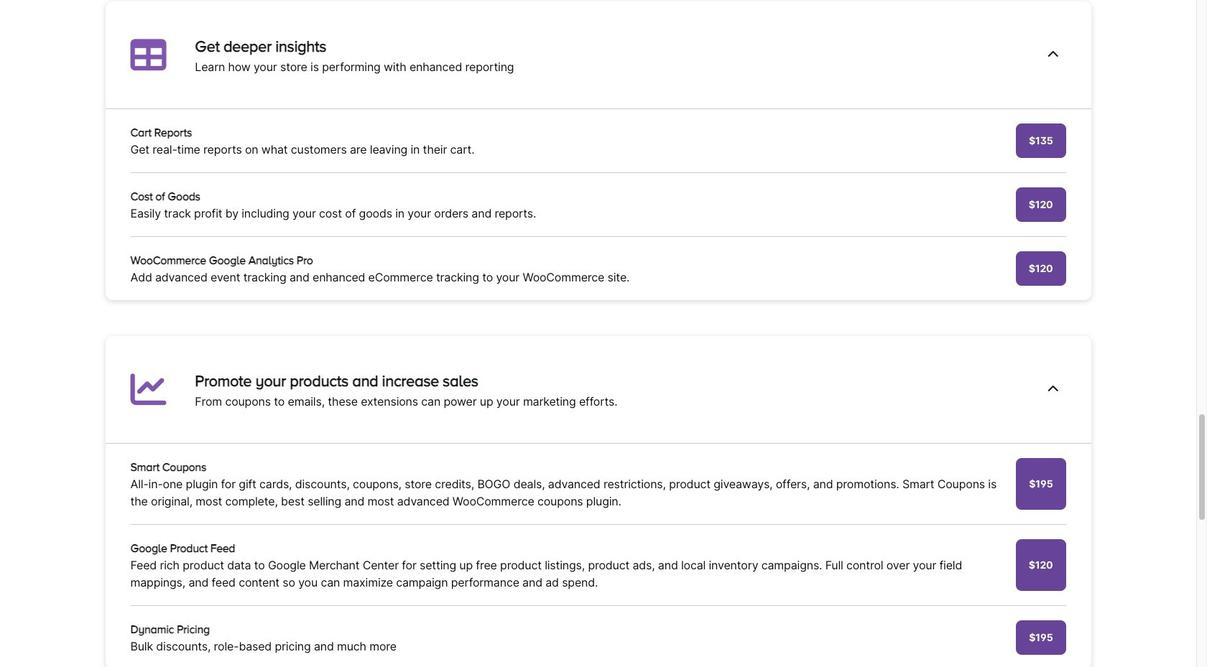 Task type: describe. For each thing, give the bounding box(es) containing it.
chevron up image
[[1047, 49, 1059, 60]]



Task type: vqa. For each thing, say whether or not it's contained in the screenshot.
SEARCH ICON in the top of the page
no



